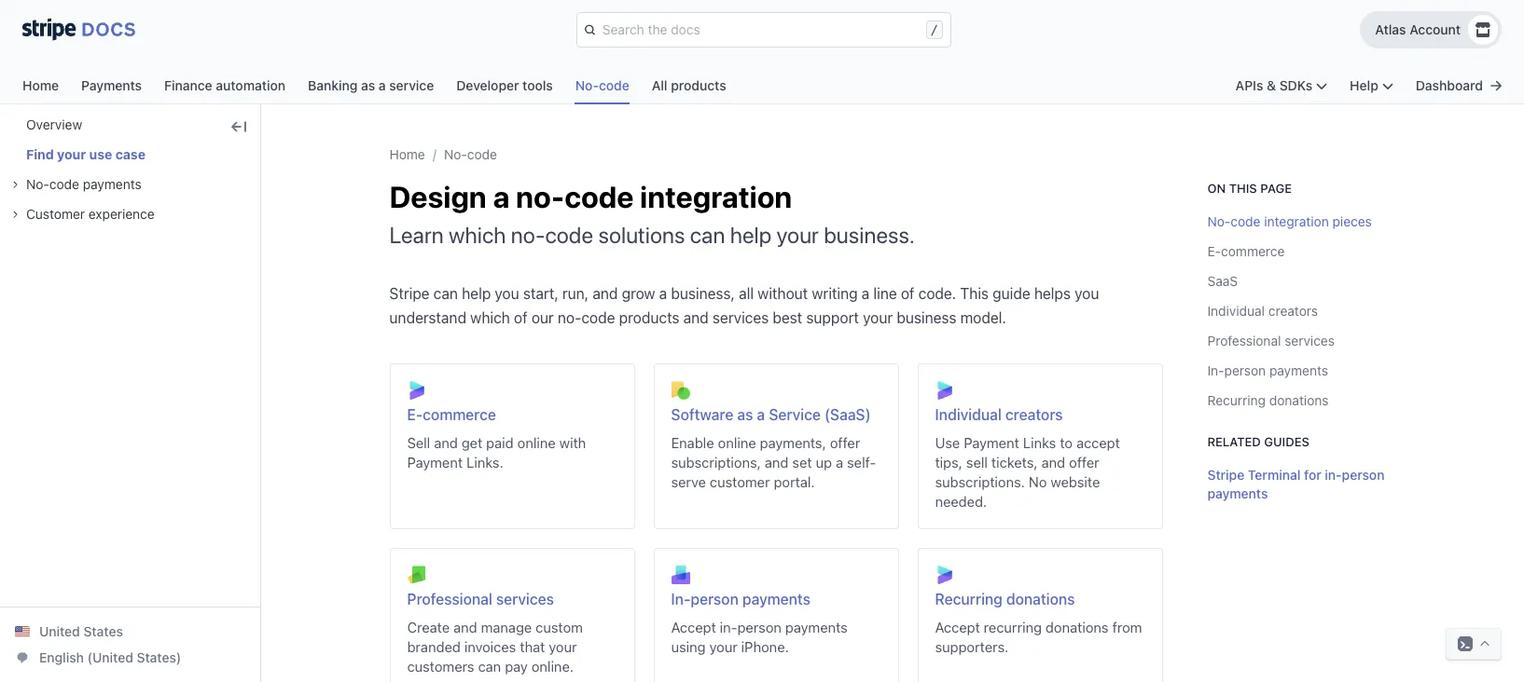 Task type: vqa. For each thing, say whether or not it's contained in the screenshot.
"for" inside Consider writing a blog post that demonstrates your new app, your motivation for building it, and how it works. Blogs serve as a marketing tool that shares your perspective.
no



Task type: describe. For each thing, give the bounding box(es) containing it.
customer
[[710, 474, 770, 491]]

tickets,
[[992, 454, 1038, 471]]

online.
[[532, 659, 574, 675]]

best
[[773, 310, 803, 327]]

1 you from the left
[[495, 285, 519, 302]]

code up 'solutions'
[[565, 179, 634, 215]]

1 vertical spatial no-
[[511, 222, 545, 248]]

accept for supporters.
[[935, 619, 980, 636]]

your inside create and manage custom branded invoices that your customers can pay online.
[[549, 639, 577, 656]]

banking
[[308, 77, 358, 93]]

united states
[[39, 624, 123, 640]]

0 horizontal spatial in-
[[671, 592, 691, 608]]

page
[[1261, 181, 1292, 196]]

case
[[115, 146, 146, 162]]

customer experience link
[[11, 205, 155, 224]]

website
[[1051, 474, 1100, 491]]

0 horizontal spatial recurring donations
[[935, 592, 1075, 608]]

a inside tab list
[[379, 77, 386, 93]]

guides
[[1264, 435, 1310, 450]]

run,
[[563, 285, 589, 302]]

code inside tab list
[[599, 77, 630, 93]]

that
[[520, 639, 545, 656]]

find
[[26, 146, 54, 162]]

apis & sdks button
[[1236, 77, 1328, 95]]

a inside design a no-code integration learn which no-code solutions can help your business.
[[493, 179, 510, 215]]

help button
[[1350, 77, 1394, 95]]

0 horizontal spatial individual creators
[[935, 407, 1063, 424]]

states
[[83, 624, 123, 640]]

software
[[671, 407, 734, 424]]

0 vertical spatial recurring
[[1208, 393, 1266, 409]]

english (united states) button
[[15, 649, 181, 668]]

from
[[1113, 619, 1142, 636]]

no-code payments
[[26, 176, 142, 192]]

professional services link
[[1208, 333, 1335, 349]]

our
[[532, 310, 554, 327]]

sell
[[966, 454, 988, 471]]

finance automation link
[[164, 73, 308, 104]]

an image of the stripe logo image
[[22, 17, 135, 41]]

1 vertical spatial home
[[390, 146, 425, 162]]

related
[[1208, 435, 1261, 450]]

banking as a service link
[[308, 73, 456, 104]]

1 horizontal spatial commerce
[[1221, 244, 1285, 259]]

2 horizontal spatial services
[[1285, 333, 1335, 349]]

payments down professional services link
[[1270, 363, 1329, 379]]

0 horizontal spatial e-commerce
[[407, 407, 496, 424]]

code up e-commerce link
[[1231, 214, 1261, 230]]

0 horizontal spatial professional
[[407, 592, 492, 608]]

learn
[[390, 222, 444, 248]]

1 horizontal spatial recurring donations
[[1208, 393, 1329, 409]]

using
[[671, 639, 706, 656]]

no
[[1029, 474, 1047, 491]]

products inside stripe can help you start, run, and grow a business, all without writing a line of code. this guide helps you understand which of our no-code products and services best support your business model.
[[619, 310, 680, 327]]

your left use at the left of the page
[[57, 146, 86, 162]]

get
[[462, 435, 483, 452]]

2 vertical spatial services
[[496, 592, 554, 608]]

which inside stripe can help you start, run, and grow a business, all without writing a line of code. this guide helps you understand which of our no-code products and services best support your business model.
[[470, 310, 510, 327]]

dashboard
[[1416, 77, 1483, 93]]

writing
[[812, 285, 858, 302]]

can inside design a no-code integration learn which no-code solutions can help your business.
[[690, 222, 725, 248]]

recurring donations link
[[1208, 393, 1329, 409]]

online inside sell and get paid online with payment links.
[[517, 435, 556, 452]]

code up run,
[[545, 222, 593, 248]]

all
[[739, 285, 754, 302]]

stripe can help you start, run, and grow a business, all without writing a line of code. this guide helps you understand which of our no-code products and services best support your business model.
[[390, 285, 1099, 327]]

atlas
[[1376, 21, 1407, 37]]

and inside enable online payments, offer subscriptions, and set up a self- serve customer portal.
[[765, 454, 789, 471]]

home link for the leftmost "no-code" link
[[390, 146, 425, 162]]

your inside design a no-code integration learn which no-code solutions can help your business.
[[777, 222, 819, 248]]

no-code integration pieces link
[[1208, 214, 1372, 230]]

0 vertical spatial individual creators
[[1208, 303, 1318, 319]]

1 vertical spatial donations
[[1007, 592, 1075, 608]]

1 horizontal spatial integration
[[1264, 214, 1329, 230]]

finance
[[164, 77, 212, 93]]

and down business,
[[684, 310, 709, 327]]

1 horizontal spatial no-code
[[575, 77, 630, 93]]

a inside enable online payments, offer subscriptions, and set up a self- serve customer portal.
[[836, 454, 843, 471]]

on this page
[[1208, 181, 1292, 196]]

all products link
[[652, 73, 726, 104]]

saas
[[1208, 273, 1238, 289]]

united states button
[[15, 623, 123, 642]]

1 horizontal spatial e-
[[1208, 244, 1221, 259]]

payments,
[[760, 435, 826, 452]]

as for banking
[[361, 77, 375, 93]]

donations inside accept recurring donations from supporters.
[[1046, 619, 1109, 636]]

use
[[935, 435, 960, 452]]

no-code integration pieces
[[1208, 214, 1372, 230]]

0 horizontal spatial in-person payments
[[671, 592, 811, 608]]

0 vertical spatial no-
[[516, 179, 565, 215]]

portal.
[[774, 474, 815, 491]]

use payment links to accept tips, sell tickets, and offer subscriptions. no website needed.
[[935, 435, 1120, 510]]

in- inside stripe terminal for in-person payments
[[1325, 467, 1342, 483]]

1 vertical spatial individual
[[935, 407, 1002, 424]]

0 horizontal spatial no-code
[[444, 146, 497, 162]]

developer tools link
[[456, 73, 575, 104]]

banking as a service
[[308, 77, 434, 93]]

this
[[960, 285, 989, 302]]

stripe terminal for in-person payments link
[[1208, 466, 1396, 504]]

for
[[1304, 467, 1322, 483]]

0 vertical spatial professional services
[[1208, 333, 1335, 349]]

states)
[[137, 650, 181, 666]]

help
[[1350, 77, 1379, 93]]

payments up experience
[[83, 176, 142, 192]]

1 vertical spatial professional services
[[407, 592, 554, 608]]

home link for payments "link"
[[22, 73, 81, 104]]

Search the docs text field
[[599, 15, 922, 45]]

atlas account
[[1376, 21, 1461, 37]]

can inside stripe can help you start, run, and grow a business, all without writing a line of code. this guide helps you understand which of our no-code products and services best support your business model.
[[434, 285, 458, 302]]

no-code payments link
[[11, 175, 142, 194]]

0 vertical spatial creators
[[1269, 303, 1318, 319]]

online inside enable online payments, offer subscriptions, and set up a self- serve customer portal.
[[718, 435, 756, 452]]

sdks
[[1280, 77, 1313, 93]]

supporters.
[[935, 639, 1009, 656]]

0 vertical spatial e-commerce
[[1208, 244, 1285, 259]]

developer
[[456, 77, 519, 93]]

0 vertical spatial of
[[901, 285, 915, 302]]

and inside sell and get paid online with payment links.
[[434, 435, 458, 452]]

(united
[[87, 650, 133, 666]]

line
[[874, 285, 897, 302]]

no- up design
[[444, 146, 467, 162]]

united
[[39, 624, 80, 640]]

business,
[[671, 285, 735, 302]]

services inside stripe can help you start, run, and grow a business, all without writing a line of code. this guide helps you understand which of our no-code products and services best support your business model.
[[713, 310, 769, 327]]

no- inside stripe can help you start, run, and grow a business, all without writing a line of code. this guide helps you understand which of our no-code products and services best support your business model.
[[558, 310, 582, 327]]

1 vertical spatial of
[[514, 310, 528, 327]]



Task type: locate. For each thing, give the bounding box(es) containing it.
0 vertical spatial offer
[[830, 435, 860, 452]]

offer inside use payment links to accept tips, sell tickets, and offer subscriptions. no website needed.
[[1069, 454, 1100, 471]]

related guides
[[1208, 435, 1310, 450]]

and left set
[[765, 454, 789, 471]]

0 vertical spatial payment
[[964, 435, 1020, 452]]

in-
[[1208, 363, 1225, 379], [671, 592, 691, 608]]

code inside stripe can help you start, run, and grow a business, all without writing a line of code. this guide helps you understand which of our no-code products and services best support your business model.
[[582, 310, 615, 327]]

your down custom
[[549, 639, 577, 656]]

professional down individual creators "link" at the right
[[1208, 333, 1281, 349]]

1 vertical spatial payment
[[407, 454, 463, 471]]

your
[[57, 146, 86, 162], [777, 222, 819, 248], [863, 310, 893, 327], [549, 639, 577, 656], [710, 639, 738, 656]]

code.
[[919, 285, 956, 302]]

set
[[793, 454, 812, 471]]

0 vertical spatial as
[[361, 77, 375, 93]]

offer inside enable online payments, offer subscriptions, and set up a self- serve customer portal.
[[830, 435, 860, 452]]

you right helps
[[1075, 285, 1099, 302]]

1 vertical spatial home link
[[390, 146, 425, 162]]

0 vertical spatial in-person payments
[[1208, 363, 1329, 379]]

0 horizontal spatial creators
[[1006, 407, 1063, 424]]

individual creators up "links"
[[935, 407, 1063, 424]]

0 vertical spatial in-
[[1325, 467, 1342, 483]]

1 horizontal spatial in-
[[1325, 467, 1342, 483]]

home
[[22, 77, 59, 93], [390, 146, 425, 162]]

help up all
[[730, 222, 772, 248]]

payment inside sell and get paid online with payment links.
[[407, 454, 463, 471]]

overview
[[26, 117, 82, 132]]

payments
[[81, 77, 142, 93]]

customer experience
[[26, 206, 155, 222]]

services up manage
[[496, 592, 554, 608]]

stripe up understand
[[390, 285, 430, 302]]

your inside stripe can help you start, run, and grow a business, all without writing a line of code. this guide helps you understand which of our no-code products and services best support your business model.
[[863, 310, 893, 327]]

0 vertical spatial e-
[[1208, 244, 1221, 259]]

your up without
[[777, 222, 819, 248]]

tips,
[[935, 454, 963, 471]]

0 horizontal spatial e-
[[407, 407, 423, 424]]

0 horizontal spatial offer
[[830, 435, 860, 452]]

payments up accept in-person payments using your iphone.
[[743, 592, 811, 608]]

integration inside design a no-code integration learn which no-code solutions can help your business.
[[640, 179, 792, 215]]

0 vertical spatial commerce
[[1221, 244, 1285, 259]]

sell and get paid online with payment links.
[[407, 435, 586, 471]]

0 horizontal spatial help
[[462, 285, 491, 302]]

0 vertical spatial donations
[[1270, 393, 1329, 409]]

pay
[[505, 659, 528, 675]]

online up subscriptions,
[[718, 435, 756, 452]]

of left the 'our'
[[514, 310, 528, 327]]

1 horizontal spatial in-person payments
[[1208, 363, 1329, 379]]

1 vertical spatial stripe
[[1208, 467, 1245, 483]]

without
[[758, 285, 808, 302]]

as inside tab list
[[361, 77, 375, 93]]

0 horizontal spatial can
[[434, 285, 458, 302]]

individual creators up professional services link
[[1208, 303, 1318, 319]]

0 horizontal spatial in-
[[720, 619, 738, 636]]

1 accept from the left
[[671, 619, 716, 636]]

no-code link up design
[[444, 146, 497, 162]]

products right all
[[671, 77, 726, 93]]

stripe inside stripe terminal for in-person payments
[[1208, 467, 1245, 483]]

e-commerce link
[[1208, 244, 1285, 259]]

1 horizontal spatial creators
[[1269, 303, 1318, 319]]

recurring donations
[[1208, 393, 1329, 409], [935, 592, 1075, 608]]

in- inside accept in-person payments using your iphone.
[[720, 619, 738, 636]]

no-code link right tools
[[575, 73, 652, 104]]

help up understand
[[462, 285, 491, 302]]

offer up self-
[[830, 435, 860, 452]]

1 horizontal spatial of
[[901, 285, 915, 302]]

2 vertical spatial no-
[[558, 310, 582, 327]]

integration
[[640, 179, 792, 215], [1264, 214, 1329, 230]]

accept up using
[[671, 619, 716, 636]]

tab list
[[22, 73, 726, 104]]

your down the line
[[863, 310, 893, 327]]

home link up overview
[[22, 73, 81, 104]]

payment down sell
[[407, 454, 463, 471]]

accept up supporters.
[[935, 619, 980, 636]]

code up customer
[[49, 176, 79, 192]]

creators
[[1269, 303, 1318, 319], [1006, 407, 1063, 424]]

click to collapse the sidebar and hide the navigation image
[[231, 119, 246, 134]]

1 horizontal spatial professional services
[[1208, 333, 1335, 349]]

us image
[[15, 625, 30, 640]]

as right banking
[[361, 77, 375, 93]]

code down run,
[[582, 310, 615, 327]]

person up using
[[691, 592, 739, 608]]

custom
[[536, 619, 583, 636]]

help inside stripe can help you start, run, and grow a business, all without writing a line of code. this guide helps you understand which of our no-code products and services best support your business model.
[[462, 285, 491, 302]]

1 horizontal spatial accept
[[935, 619, 980, 636]]

and left get in the left bottom of the page
[[434, 435, 458, 452]]

0 horizontal spatial no-code link
[[444, 146, 497, 162]]

links.
[[467, 454, 504, 471]]

help inside design a no-code integration learn which no-code solutions can help your business.
[[730, 222, 772, 248]]

apis & sdks
[[1236, 77, 1313, 93]]

person up iphone. at bottom
[[738, 619, 782, 636]]

1 horizontal spatial individual creators
[[1208, 303, 1318, 319]]

no- down find
[[26, 176, 49, 192]]

1 vertical spatial no-code
[[444, 146, 497, 162]]

1 vertical spatial offer
[[1069, 454, 1100, 471]]

accept
[[1077, 435, 1120, 452]]

1 horizontal spatial can
[[478, 659, 501, 675]]

person up recurring donations link
[[1225, 363, 1266, 379]]

1 horizontal spatial e-commerce
[[1208, 244, 1285, 259]]

self-
[[847, 454, 876, 471]]

/
[[931, 22, 939, 37]]

this
[[1229, 181, 1257, 196]]

atlas account button
[[1361, 11, 1502, 49]]

0 vertical spatial services
[[713, 310, 769, 327]]

service
[[389, 77, 434, 93]]

1 dropdown closed image from the top
[[11, 181, 19, 189]]

stripe for stripe terminal for in-person payments
[[1208, 467, 1245, 483]]

all
[[652, 77, 668, 93]]

0 vertical spatial recurring donations
[[1208, 393, 1329, 409]]

home link up design
[[390, 146, 425, 162]]

products inside tab list
[[671, 77, 726, 93]]

in-person payments up recurring donations link
[[1208, 363, 1329, 379]]

dropdown closed image inside 'no-code payments' link
[[11, 181, 19, 189]]

1 vertical spatial commerce
[[423, 407, 496, 424]]

accept inside accept recurring donations from supporters.
[[935, 619, 980, 636]]

e-commerce
[[1208, 244, 1285, 259], [407, 407, 496, 424]]

your right using
[[710, 639, 738, 656]]

payments inside accept in-person payments using your iphone.
[[785, 619, 848, 636]]

1 horizontal spatial stripe
[[1208, 467, 1245, 483]]

account
[[1410, 21, 1461, 37]]

person inside stripe terminal for in-person payments
[[1342, 467, 1385, 483]]

customer
[[26, 206, 85, 222]]

0 vertical spatial no-code
[[575, 77, 630, 93]]

home inside home link
[[22, 77, 59, 93]]

1 vertical spatial professional
[[407, 592, 492, 608]]

and down to
[[1042, 454, 1066, 471]]

1 vertical spatial in-person payments
[[671, 592, 811, 608]]

payment up the sell
[[964, 435, 1020, 452]]

2 accept from the left
[[935, 619, 980, 636]]

online
[[517, 435, 556, 452], [718, 435, 756, 452]]

0 horizontal spatial individual
[[935, 407, 1002, 424]]

professional services up in-person payments link
[[1208, 333, 1335, 349]]

recurring up supporters.
[[935, 592, 1003, 608]]

finance automation
[[164, 77, 286, 93]]

1 vertical spatial creators
[[1006, 407, 1063, 424]]

1 horizontal spatial help
[[730, 222, 772, 248]]

2 online from the left
[[718, 435, 756, 452]]

0 horizontal spatial you
[[495, 285, 519, 302]]

and right run,
[[593, 285, 618, 302]]

0 vertical spatial home link
[[22, 73, 81, 104]]

1 vertical spatial recurring donations
[[935, 592, 1075, 608]]

2 vertical spatial can
[[478, 659, 501, 675]]

donations down in-person payments link
[[1270, 393, 1329, 409]]

2 vertical spatial donations
[[1046, 619, 1109, 636]]

products down grow
[[619, 310, 680, 327]]

and inside use payment links to accept tips, sell tickets, and offer subscriptions. no website needed.
[[1042, 454, 1066, 471]]

1 horizontal spatial recurring
[[1208, 393, 1266, 409]]

in-person payments
[[1208, 363, 1329, 379], [671, 592, 811, 608]]

0 horizontal spatial professional services
[[407, 592, 554, 608]]

1 vertical spatial in-
[[671, 592, 691, 608]]

recurring donations down in-person payments link
[[1208, 393, 1329, 409]]

which left the 'our'
[[470, 310, 510, 327]]

stripe terminal for in-person payments
[[1208, 467, 1385, 502]]

e-
[[1208, 244, 1221, 259], [407, 407, 423, 424]]

dropdown closed image
[[11, 181, 19, 189], [11, 211, 19, 218]]

commerce
[[1221, 244, 1285, 259], [423, 407, 496, 424]]

payments inside stripe terminal for in-person payments
[[1208, 486, 1268, 502]]

no- down 'on'
[[1208, 214, 1231, 230]]

overview link
[[11, 116, 82, 134]]

as
[[361, 77, 375, 93], [737, 407, 753, 424]]

accept inside accept in-person payments using your iphone.
[[671, 619, 716, 636]]

0 vertical spatial professional
[[1208, 333, 1281, 349]]

recurring donations up recurring
[[935, 592, 1075, 608]]

services up in-person payments link
[[1285, 333, 1335, 349]]

commerce up get in the left bottom of the page
[[423, 407, 496, 424]]

0 vertical spatial dropdown closed image
[[11, 181, 19, 189]]

dropdown closed image for no-
[[11, 181, 19, 189]]

1 vertical spatial products
[[619, 310, 680, 327]]

0 horizontal spatial home link
[[22, 73, 81, 104]]

0 horizontal spatial payment
[[407, 454, 463, 471]]

in-person payments link
[[1208, 363, 1329, 379]]

payment inside use payment links to accept tips, sell tickets, and offer subscriptions. no website needed.
[[964, 435, 1020, 452]]

2 horizontal spatial can
[[690, 222, 725, 248]]

integration up 'solutions'
[[640, 179, 792, 215]]

and
[[593, 285, 618, 302], [684, 310, 709, 327], [434, 435, 458, 452], [765, 454, 789, 471], [1042, 454, 1066, 471], [453, 619, 477, 636]]

design a no-code integration learn which no-code solutions can help your business.
[[390, 179, 915, 248]]

individual up use
[[935, 407, 1002, 424]]

0 vertical spatial in-
[[1208, 363, 1225, 379]]

0 vertical spatial home
[[22, 77, 59, 93]]

with
[[559, 435, 586, 452]]

accept recurring donations from supporters.
[[935, 619, 1142, 656]]

dropdown closed image for customer
[[11, 211, 19, 218]]

and inside create and manage custom branded invoices that your customers can pay online.
[[453, 619, 477, 636]]

professional
[[1208, 333, 1281, 349], [407, 592, 492, 608]]

payments down 'terminal'
[[1208, 486, 1268, 502]]

1 vertical spatial e-
[[407, 407, 423, 424]]

in-person payments up accept in-person payments using your iphone.
[[671, 592, 811, 608]]

business
[[897, 310, 957, 327]]

donations left from
[[1046, 619, 1109, 636]]

english
[[39, 650, 84, 666]]

pieces
[[1333, 214, 1372, 230]]

recurring up related
[[1208, 393, 1266, 409]]

helps
[[1035, 285, 1071, 302]]

code left all
[[599, 77, 630, 93]]

enable
[[671, 435, 714, 452]]

automation
[[216, 77, 286, 93]]

in- up using
[[671, 592, 691, 608]]

e-commerce up saas
[[1208, 244, 1285, 259]]

no-code left all
[[575, 77, 630, 93]]

0 vertical spatial individual
[[1208, 303, 1265, 319]]

commerce up saas
[[1221, 244, 1285, 259]]

1 horizontal spatial no-code link
[[575, 73, 652, 104]]

0 horizontal spatial stripe
[[390, 285, 430, 302]]

all products
[[652, 77, 726, 93]]

0 vertical spatial products
[[671, 77, 726, 93]]

tools
[[523, 77, 553, 93]]

of right the line
[[901, 285, 915, 302]]

which down design
[[449, 222, 506, 248]]

2 dropdown closed image from the top
[[11, 211, 19, 218]]

0 horizontal spatial as
[[361, 77, 375, 93]]

online left with
[[517, 435, 556, 452]]

can inside create and manage custom branded invoices that your customers can pay online.
[[478, 659, 501, 675]]

0 horizontal spatial services
[[496, 592, 554, 608]]

2 you from the left
[[1075, 285, 1099, 302]]

you left start,
[[495, 285, 519, 302]]

stripe down related
[[1208, 467, 1245, 483]]

1 horizontal spatial online
[[718, 435, 756, 452]]

payments
[[83, 176, 142, 192], [1270, 363, 1329, 379], [1208, 486, 1268, 502], [743, 592, 811, 608], [785, 619, 848, 636]]

dropdown closed image down overview link
[[11, 181, 19, 189]]

sell
[[407, 435, 430, 452]]

creators up "links"
[[1006, 407, 1063, 424]]

can up business,
[[690, 222, 725, 248]]

0 horizontal spatial home
[[22, 77, 59, 93]]

1 horizontal spatial services
[[713, 310, 769, 327]]

professional services
[[1208, 333, 1335, 349], [407, 592, 554, 608]]

no- inside tab list
[[575, 77, 599, 93]]

professional up create
[[407, 592, 492, 608]]

branded
[[407, 639, 461, 656]]

professional services up manage
[[407, 592, 554, 608]]

services down all
[[713, 310, 769, 327]]

payments up iphone. at bottom
[[785, 619, 848, 636]]

business.
[[824, 222, 915, 248]]

start,
[[523, 285, 559, 302]]

0 horizontal spatial online
[[517, 435, 556, 452]]

stripe inside stripe can help you start, run, and grow a business, all without writing a line of code. this guide helps you understand which of our no-code products and services best support your business model.
[[390, 285, 430, 302]]

in- up recurring donations link
[[1208, 363, 1225, 379]]

no- right tools
[[575, 77, 599, 93]]

enable online payments, offer subscriptions, and set up a self- serve customer portal.
[[671, 435, 876, 491]]

donations up accept recurring donations from supporters.
[[1007, 592, 1075, 608]]

no-code up design
[[444, 146, 497, 162]]

individual
[[1208, 303, 1265, 319], [935, 407, 1002, 424]]

home up design
[[390, 146, 425, 162]]

individual down saas link
[[1208, 303, 1265, 319]]

home up overview link
[[22, 77, 59, 93]]

creators up professional services link
[[1269, 303, 1318, 319]]

on
[[1208, 181, 1226, 196]]

create
[[407, 619, 450, 636]]

e- up sell
[[407, 407, 423, 424]]

e- up saas link
[[1208, 244, 1221, 259]]

an image of the stripe logo link
[[4, 0, 154, 62]]

1 vertical spatial recurring
[[935, 592, 1003, 608]]

1 vertical spatial as
[[737, 407, 753, 424]]

person inside accept in-person payments using your iphone.
[[738, 619, 782, 636]]

0 vertical spatial help
[[730, 222, 772, 248]]

design
[[390, 179, 487, 215]]

individual creators
[[1208, 303, 1318, 319], [935, 407, 1063, 424]]

software as a service (saas)
[[671, 407, 871, 424]]

guide
[[993, 285, 1031, 302]]

as for software
[[737, 407, 753, 424]]

individual creators link
[[1208, 303, 1318, 319]]

saas link
[[1208, 273, 1238, 289]]

1 vertical spatial individual creators
[[935, 407, 1063, 424]]

your inside accept in-person payments using your iphone.
[[710, 639, 738, 656]]

0 vertical spatial stripe
[[390, 285, 430, 302]]

1 vertical spatial in-
[[720, 619, 738, 636]]

accept
[[671, 619, 716, 636], [935, 619, 980, 636]]

solutions
[[598, 222, 685, 248]]

as right software
[[737, 407, 753, 424]]

to
[[1060, 435, 1073, 452]]

stripe for stripe can help you start, run, and grow a business, all without writing a line of code. this guide helps you understand which of our no-code products and services best support your business model.
[[390, 285, 430, 302]]

service
[[769, 407, 821, 424]]

payments link
[[81, 73, 164, 104]]

offer up website
[[1069, 454, 1100, 471]]

0 vertical spatial can
[[690, 222, 725, 248]]

can down invoices
[[478, 659, 501, 675]]

1 vertical spatial services
[[1285, 333, 1335, 349]]

dropdown closed image inside customer experience link
[[11, 211, 19, 218]]

1 horizontal spatial home
[[390, 146, 425, 162]]

(saas)
[[825, 407, 871, 424]]

terminal
[[1248, 467, 1301, 483]]

1 vertical spatial no-code link
[[444, 146, 497, 162]]

integration down page
[[1264, 214, 1329, 230]]

e-commerce up get in the left bottom of the page
[[407, 407, 496, 424]]

experience
[[88, 206, 155, 222]]

code up design
[[467, 146, 497, 162]]

0 horizontal spatial commerce
[[423, 407, 496, 424]]

1 vertical spatial dropdown closed image
[[11, 211, 19, 218]]

which inside design a no-code integration learn which no-code solutions can help your business.
[[449, 222, 506, 248]]

dropdown closed image left customer
[[11, 211, 19, 218]]

1 horizontal spatial offer
[[1069, 454, 1100, 471]]

can up understand
[[434, 285, 458, 302]]

accept in-person payments using your iphone.
[[671, 619, 848, 656]]

can
[[690, 222, 725, 248], [434, 285, 458, 302], [478, 659, 501, 675]]

person right for
[[1342, 467, 1385, 483]]

no-code link
[[575, 73, 652, 104], [444, 146, 497, 162]]

no-code
[[575, 77, 630, 93], [444, 146, 497, 162]]

accept for using
[[671, 619, 716, 636]]

iphone.
[[741, 639, 789, 656]]

apis
[[1236, 77, 1264, 93]]

and up invoices
[[453, 619, 477, 636]]

1 online from the left
[[517, 435, 556, 452]]

tab list containing home
[[22, 73, 726, 104]]

1 horizontal spatial you
[[1075, 285, 1099, 302]]



